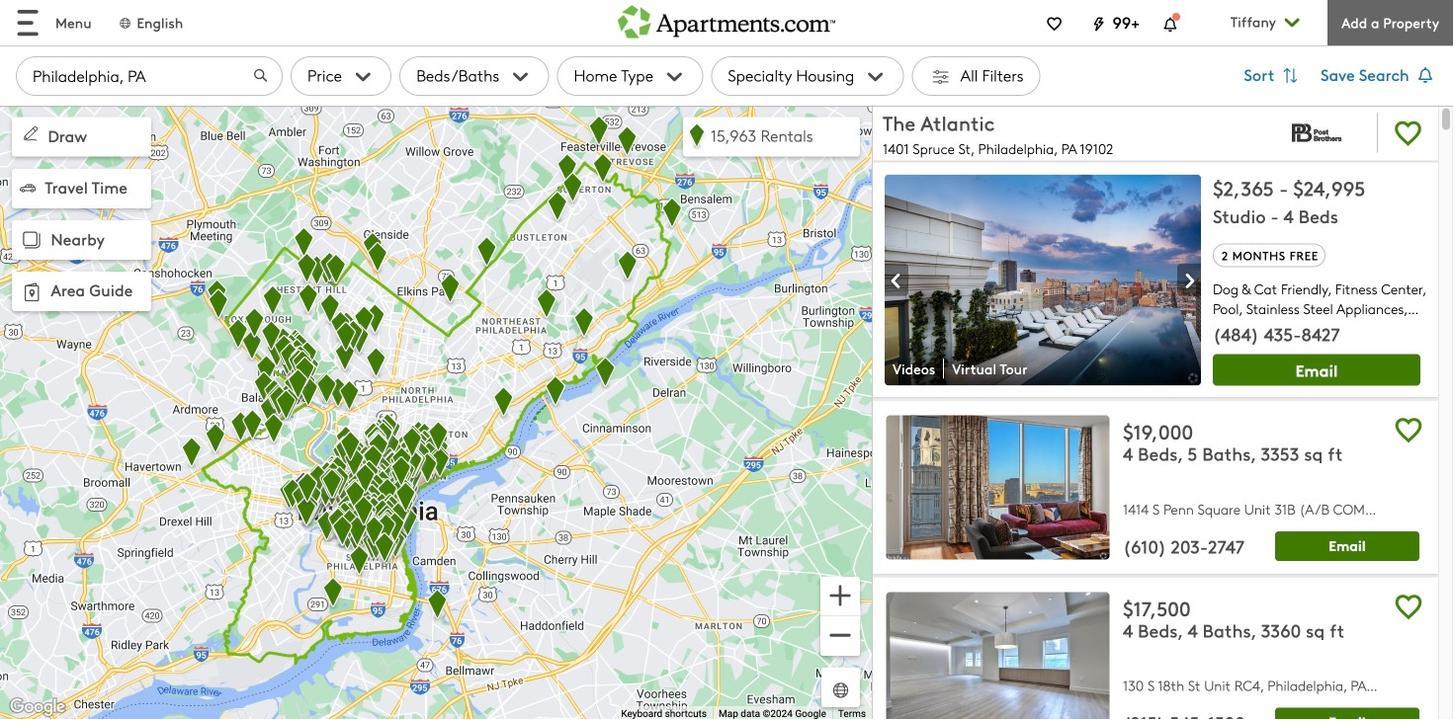 Task type: describe. For each thing, give the bounding box(es) containing it.
satellite view image
[[829, 680, 852, 702]]

2 placard image image from the left
[[1177, 265, 1201, 297]]

Location or Point of Interest text field
[[16, 56, 283, 96]]

map region
[[0, 105, 872, 720]]

0 vertical spatial margin image
[[20, 123, 42, 145]]

1 placard image image from the left
[[885, 265, 908, 297]]

1 vertical spatial margin image
[[18, 278, 45, 307]]

the atlantic rooftop infinite pool - the atlantic image
[[885, 175, 1201, 386]]



Task type: locate. For each thing, give the bounding box(es) containing it.
1 vertical spatial margin image
[[18, 226, 45, 254]]

google image
[[5, 695, 70, 720]]

0 horizontal spatial placard image image
[[885, 265, 908, 297]]

building photo - 1414 s penn square image
[[886, 416, 1110, 560]]

margin image
[[20, 180, 36, 196], [18, 226, 45, 254]]

0 vertical spatial margin image
[[20, 180, 36, 196]]

1 horizontal spatial placard image image
[[1177, 265, 1201, 297]]

apartments.com logo image
[[618, 0, 835, 38]]

margin image
[[20, 123, 42, 145], [18, 278, 45, 307]]

post brothers image
[[1270, 109, 1365, 157]]

placard image image
[[885, 265, 908, 297], [1177, 265, 1201, 297]]

building photo - 130 s 18th st image
[[886, 592, 1110, 720]]



Task type: vqa. For each thing, say whether or not it's contained in the screenshot.
Placard Image to the left
yes



